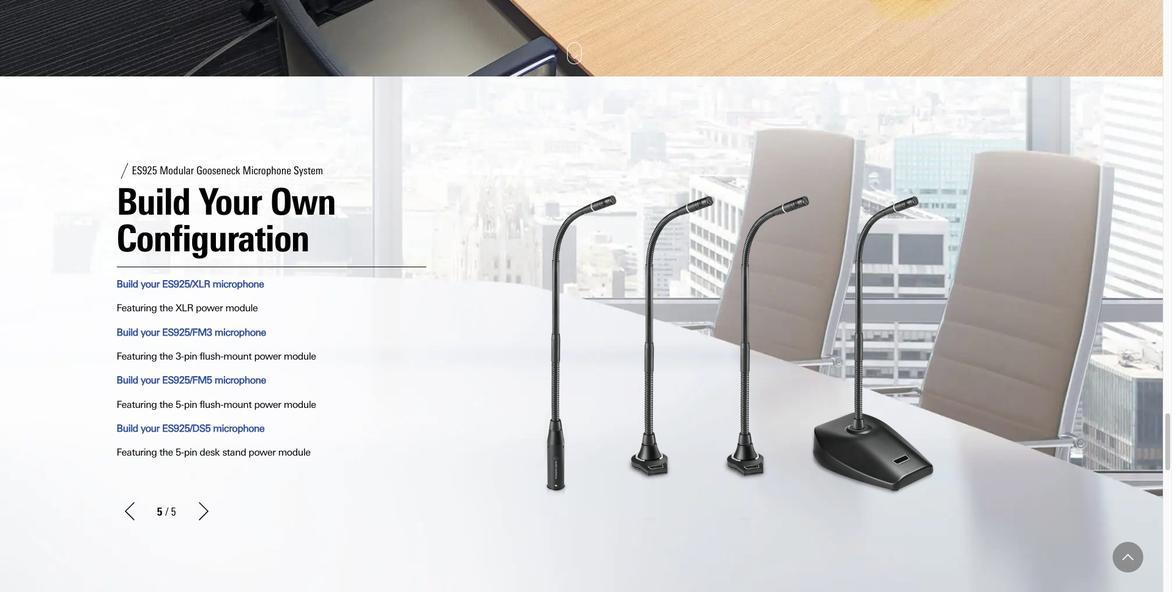 Task type: vqa. For each thing, say whether or not it's contained in the screenshot.
Next slide icon
yes



Task type: describe. For each thing, give the bounding box(es) containing it.
build for build your es925/fm5 microphone
[[117, 375, 138, 386]]

es925 modular gooseneck microphone system
[[132, 164, 323, 178]]

5- for desk
[[176, 447, 184, 459]]

build your es925/fm5 microphone link
[[117, 375, 266, 386]]

featuring for featuring the xlr power module
[[117, 302, 157, 314]]

flush- for 5-
[[200, 399, 224, 410]]

your for es925/fm5
[[141, 375, 160, 386]]

es925/fm5
[[162, 375, 212, 386]]

pin for featuring the 5-pin flush-mount power module
[[184, 399, 197, 410]]

module for featuring the 5-pin desk stand power module
[[278, 447, 311, 459]]

stand
[[222, 447, 246, 459]]

5 / 5
[[157, 506, 176, 519]]

the for featuring the xlr power module
[[159, 302, 173, 314]]

microphone for build your es925/xlr microphone
[[213, 278, 264, 290]]

system
[[294, 164, 323, 178]]

modular
[[160, 164, 194, 178]]

atuc discussion system on conference table image
[[0, 0, 1163, 77]]

your for es925/fm3
[[141, 327, 160, 338]]

featuring for featuring the 5-pin flush-mount power module
[[117, 399, 157, 410]]

build your es925/xlr microphone
[[117, 278, 264, 290]]

es925/xlr
[[162, 278, 210, 290]]

gooseneck
[[196, 164, 240, 178]]

3-
[[176, 351, 184, 362]]

mount for 5-
[[224, 399, 252, 410]]

pin for featuring the 5-pin desk stand power module
[[184, 447, 197, 459]]

build your es925/ds5 microphone link
[[117, 423, 265, 435]]

5- for flush-
[[176, 399, 184, 410]]

next slide image
[[194, 502, 213, 521]]

es925
[[132, 164, 157, 178]]



Task type: locate. For each thing, give the bounding box(es) containing it.
2 featuring from the top
[[117, 351, 157, 362]]

the
[[159, 302, 173, 314], [159, 351, 173, 362], [159, 399, 173, 410], [159, 447, 173, 459]]

5
[[157, 506, 162, 519], [171, 506, 176, 519]]

featuring for featuring the 5-pin desk stand power module
[[117, 447, 157, 459]]

5- up the es925/ds5
[[176, 399, 184, 410]]

module for featuring the 3-pin flush-mount power module
[[284, 351, 316, 362]]

1 5 from the left
[[157, 506, 162, 519]]

1 vertical spatial flush-
[[200, 399, 224, 410]]

microphone up stand
[[213, 423, 265, 435]]

featuring left 3-
[[117, 351, 157, 362]]

2 5- from the top
[[176, 447, 184, 459]]

5-
[[176, 399, 184, 410], [176, 447, 184, 459]]

1 the from the top
[[159, 302, 173, 314]]

featuring
[[117, 302, 157, 314], [117, 351, 157, 362], [117, 399, 157, 410], [117, 447, 157, 459]]

featuring the 5-pin desk stand power module
[[117, 447, 311, 459]]

microphone
[[243, 164, 291, 178]]

2 the from the top
[[159, 351, 173, 362]]

3 your from the top
[[141, 375, 160, 386]]

featuring the xlr power module
[[117, 302, 258, 314]]

2 pin from the top
[[184, 399, 197, 410]]

/
[[165, 506, 169, 519]]

configuration
[[117, 217, 309, 261]]

build left the es925/ds5
[[117, 423, 138, 435]]

5 of 5 group
[[0, 77, 1163, 592]]

your
[[199, 180, 262, 224]]

featuring the 3-pin flush-mount power module
[[117, 351, 316, 362]]

build your es925/fm5 microphone
[[117, 375, 266, 386]]

your left the es925/ds5
[[141, 423, 160, 435]]

1 vertical spatial pin
[[184, 399, 197, 410]]

1 vertical spatial 5-
[[176, 447, 184, 459]]

1 horizontal spatial 5
[[171, 506, 176, 519]]

your left es925/xlr
[[141, 278, 160, 290]]

1 5- from the top
[[176, 399, 184, 410]]

pin up build your es925/ds5 microphone link
[[184, 399, 197, 410]]

microphone for build your es925/fm3 microphone
[[215, 327, 266, 338]]

power for featuring the 3-pin flush-mount power module
[[254, 351, 281, 362]]

3 featuring from the top
[[117, 399, 157, 410]]

own
[[270, 180, 336, 224]]

flush- down build your es925/fm3 microphone
[[200, 351, 224, 362]]

1 pin from the top
[[184, 351, 197, 362]]

1 mount from the top
[[224, 351, 252, 362]]

desk
[[200, 447, 220, 459]]

featuring the 5-pin flush-mount power module
[[117, 399, 316, 410]]

your
[[141, 278, 160, 290], [141, 327, 160, 338], [141, 375, 160, 386], [141, 423, 160, 435]]

module for featuring the 5-pin flush-mount power module
[[284, 399, 316, 410]]

your left es925/fm5
[[141, 375, 160, 386]]

previous slide image
[[120, 502, 139, 521]]

build your own configuration
[[117, 180, 336, 261]]

4 your from the top
[[141, 423, 160, 435]]

pin left 'desk'
[[184, 447, 197, 459]]

2 5 from the left
[[171, 506, 176, 519]]

pin for featuring the 3-pin flush-mount power module
[[184, 351, 197, 362]]

es925/fm3
[[162, 327, 212, 338]]

module
[[225, 302, 258, 314], [284, 351, 316, 362], [284, 399, 316, 410], [278, 447, 311, 459]]

microphone for build your es925/ds5 microphone
[[213, 423, 265, 435]]

build your es925/xlr microphone link
[[117, 278, 264, 290]]

microphone
[[213, 278, 264, 290], [215, 327, 266, 338], [215, 375, 266, 386], [213, 423, 265, 435]]

mount for 3-
[[224, 351, 252, 362]]

2 your from the top
[[141, 327, 160, 338]]

mount
[[224, 351, 252, 362], [224, 399, 252, 410]]

the down the es925/ds5
[[159, 447, 173, 459]]

microphone down featuring the 3-pin flush-mount power module
[[215, 375, 266, 386]]

1 vertical spatial mount
[[224, 399, 252, 410]]

power for featuring the 5-pin desk stand power module
[[249, 447, 276, 459]]

build down es925
[[117, 180, 190, 224]]

power for featuring the 5-pin flush-mount power module
[[254, 399, 281, 410]]

3 pin from the top
[[184, 447, 197, 459]]

1 featuring from the top
[[117, 302, 157, 314]]

0 vertical spatial pin
[[184, 351, 197, 362]]

your left "es925/fm3"
[[141, 327, 160, 338]]

es925/ds5
[[162, 423, 211, 435]]

1 your from the top
[[141, 278, 160, 290]]

featuring for featuring the 3-pin flush-mount power module
[[117, 351, 157, 362]]

build for build your es925/fm3 microphone
[[117, 327, 138, 338]]

microphone up featuring the 3-pin flush-mount power module
[[215, 327, 266, 338]]

1 flush- from the top
[[200, 351, 224, 362]]

build
[[117, 180, 190, 224], [117, 278, 138, 290], [117, 327, 138, 338], [117, 375, 138, 386], [117, 423, 138, 435]]

4 build from the top
[[117, 375, 138, 386]]

microphone for build your es925/fm5 microphone
[[215, 375, 266, 386]]

featuring left xlr
[[117, 302, 157, 314]]

build your es925/fm3 microphone
[[117, 327, 266, 338]]

2 vertical spatial pin
[[184, 447, 197, 459]]

5 right /
[[171, 506, 176, 519]]

0 vertical spatial 5-
[[176, 399, 184, 410]]

5 left /
[[157, 506, 162, 519]]

5 build from the top
[[117, 423, 138, 435]]

mount up build your es925/fm5 microphone link
[[224, 351, 252, 362]]

4 the from the top
[[159, 447, 173, 459]]

4 featuring from the top
[[117, 447, 157, 459]]

0 vertical spatial mount
[[224, 351, 252, 362]]

your for es925/ds5
[[141, 423, 160, 435]]

build for build your es925/ds5 microphone
[[117, 423, 138, 435]]

build your es925/ds5 microphone
[[117, 423, 265, 435]]

build for build your own configuration
[[117, 180, 190, 224]]

build inside 'build your own configuration'
[[117, 180, 190, 224]]

2 flush- from the top
[[200, 399, 224, 410]]

flush- down build your es925/fm5 microphone
[[200, 399, 224, 410]]

pin down build your es925/fm3 microphone
[[184, 351, 197, 362]]

the for featuring the 5-pin desk stand power module
[[159, 447, 173, 459]]

flush- for 3-
[[200, 351, 224, 362]]

5- down the es925/ds5
[[176, 447, 184, 459]]

build left es925/fm5
[[117, 375, 138, 386]]

xlr
[[176, 302, 193, 314]]

build your es925/fm3 microphone link
[[117, 327, 266, 338]]

the left 3-
[[159, 351, 173, 362]]

featuring down build your es925/ds5 microphone
[[117, 447, 157, 459]]

3 build from the top
[[117, 327, 138, 338]]

the up the es925/ds5
[[159, 399, 173, 410]]

3 the from the top
[[159, 399, 173, 410]]

featuring up build your es925/ds5 microphone
[[117, 399, 157, 410]]

the for featuring the 5-pin flush-mount power module
[[159, 399, 173, 410]]

the left xlr
[[159, 302, 173, 314]]

arrow up image
[[1123, 552, 1134, 563]]

build left es925/xlr
[[117, 278, 138, 290]]

2 mount from the top
[[224, 399, 252, 410]]

2 build from the top
[[117, 278, 138, 290]]

mount up stand
[[224, 399, 252, 410]]

pin
[[184, 351, 197, 362], [184, 399, 197, 410], [184, 447, 197, 459]]

0 horizontal spatial 5
[[157, 506, 162, 519]]

0 vertical spatial flush-
[[200, 351, 224, 362]]

flush-
[[200, 351, 224, 362], [200, 399, 224, 410]]

power
[[196, 302, 223, 314], [254, 351, 281, 362], [254, 399, 281, 410], [249, 447, 276, 459]]

build for build your es925/xlr microphone
[[117, 278, 138, 290]]

build left "es925/fm3"
[[117, 327, 138, 338]]

the for featuring the 3-pin flush-mount power module
[[159, 351, 173, 362]]

1 build from the top
[[117, 180, 190, 224]]

your for es925/xlr
[[141, 278, 160, 290]]

microphone down configuration
[[213, 278, 264, 290]]



